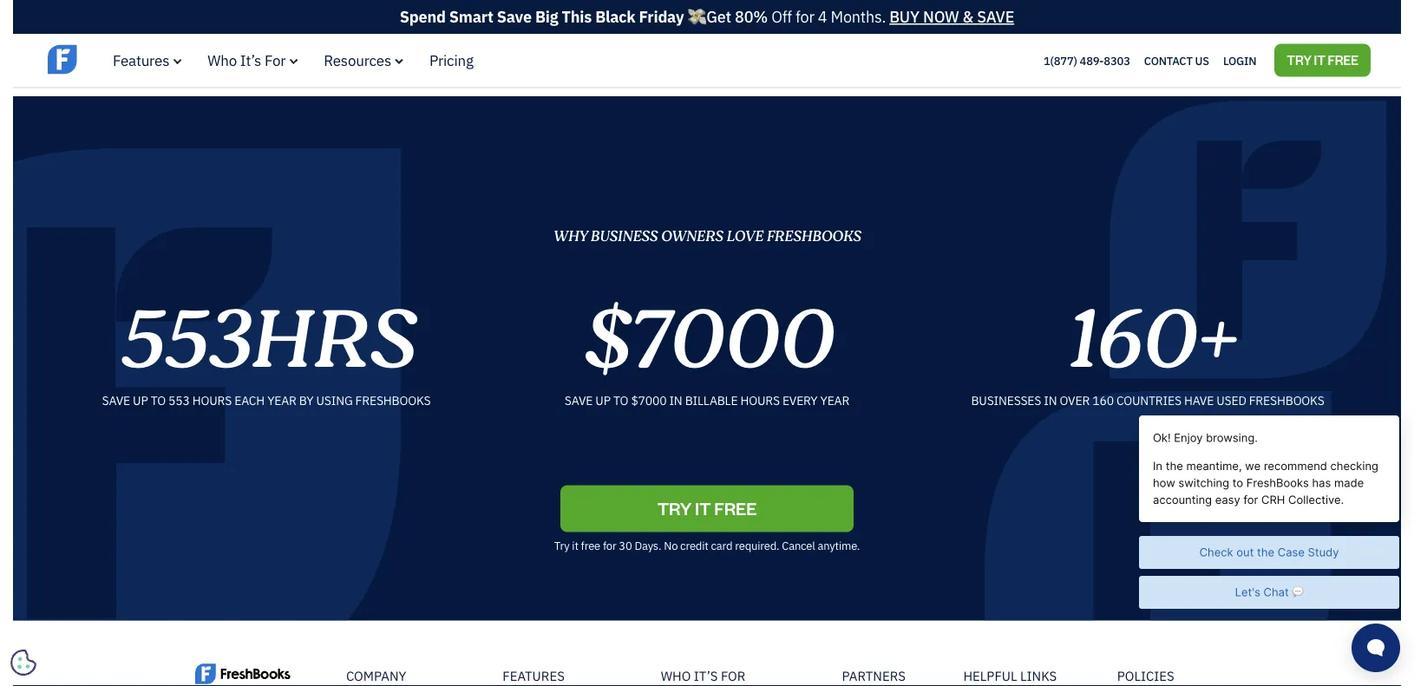 Task type: describe. For each thing, give the bounding box(es) containing it.
policies link
[[1117, 668, 1219, 685]]

save
[[497, 7, 532, 27]]

helpful links
[[964, 668, 1057, 685]]

up for $
[[596, 393, 611, 409]]

160+
[[1066, 279, 1235, 401]]

save for 7000
[[565, 393, 593, 409]]

days.
[[635, 538, 661, 553]]

1(877) 489-8303 link
[[1044, 53, 1130, 68]]

💸
[[688, 7, 703, 27]]

try it free
[[657, 497, 757, 519]]

30
[[619, 538, 632, 553]]

year inside the 553 hrs save up to 553 hours each year by using freshbooks
[[267, 393, 297, 409]]

company
[[346, 668, 406, 685]]

anytime.
[[818, 538, 860, 553]]

try it free
[[1287, 51, 1359, 68]]

login
[[1223, 53, 1257, 68]]

buy now & save link
[[890, 7, 1015, 27]]

try it free link
[[1275, 44, 1371, 77]]

0 horizontal spatial who it's for link
[[208, 51, 298, 70]]

why
[[553, 225, 587, 247]]

no
[[664, 538, 678, 553]]

try it free link
[[561, 485, 854, 532]]

this
[[562, 7, 592, 27]]

policies
[[1117, 668, 1175, 685]]

1(877) 489-8303
[[1044, 53, 1130, 68]]

1 vertical spatial features
[[503, 668, 565, 685]]

try for try it free
[[1287, 51, 1312, 68]]

billable
[[685, 393, 738, 409]]

0 vertical spatial who
[[208, 51, 237, 70]]

0 vertical spatial for
[[265, 51, 286, 70]]

friday
[[639, 7, 684, 27]]

businesses
[[971, 393, 1042, 409]]

big
[[535, 7, 558, 27]]

have
[[1184, 393, 1214, 409]]

it for free
[[1314, 51, 1326, 68]]

freshbooks logo image for features
[[48, 43, 182, 76]]

countries
[[1117, 393, 1182, 409]]

80%
[[735, 7, 768, 27]]

over
[[1060, 393, 1090, 409]]

cookie consent banner dialog
[[13, 473, 273, 673]]

credit
[[680, 538, 709, 553]]

partners link
[[842, 668, 929, 685]]

each
[[235, 393, 265, 409]]

160
[[1093, 393, 1114, 409]]

freshbooks inside 160+ businesses in over 160 countries have used freshbooks
[[1249, 393, 1325, 409]]

contact
[[1144, 53, 1193, 68]]

in inside $ 7000 save up to $7000 in billable hours every year
[[669, 393, 683, 409]]

used
[[1217, 393, 1247, 409]]

to for 553
[[151, 393, 166, 409]]

partners
[[842, 668, 906, 685]]

who it's for for the rightmost "who it's for" link
[[661, 668, 746, 685]]

7000
[[628, 279, 832, 401]]

contact us
[[1144, 53, 1210, 68]]

spend smart save big this black friday 💸 get 80% off for 4 months. buy now & save
[[400, 7, 1015, 27]]

it for free
[[572, 538, 579, 553]]

resources link
[[324, 51, 404, 70]]

pricing
[[430, 51, 474, 70]]



Task type: locate. For each thing, give the bounding box(es) containing it.
black
[[595, 7, 636, 27]]

in right "$7000" at bottom left
[[669, 393, 683, 409]]

0 horizontal spatial save
[[102, 393, 130, 409]]

every
[[783, 393, 818, 409]]

save inside $ 7000 save up to $7000 in billable hours every year
[[565, 393, 593, 409]]

1 horizontal spatial it
[[1314, 51, 1326, 68]]

try left the free
[[1287, 51, 1312, 68]]

0 horizontal spatial it
[[572, 538, 579, 553]]

it left free
[[572, 538, 579, 553]]

who it's for
[[208, 51, 286, 70], [661, 668, 746, 685]]

2 to from the left
[[614, 393, 628, 409]]

0 vertical spatial it
[[1314, 51, 1326, 68]]

year right every
[[820, 393, 850, 409]]

1 horizontal spatial in
[[1044, 393, 1057, 409]]

hrs
[[248, 279, 414, 401]]

1 horizontal spatial to
[[614, 393, 628, 409]]

0 horizontal spatial who it's for
[[208, 51, 286, 70]]

&
[[963, 7, 974, 27]]

1 horizontal spatial up
[[596, 393, 611, 409]]

for left 4
[[796, 7, 815, 27]]

features link
[[113, 51, 182, 70], [503, 668, 626, 685]]

0 vertical spatial for
[[796, 7, 815, 27]]

4
[[818, 7, 827, 27]]

who
[[208, 51, 237, 70], [661, 668, 691, 685]]

0 horizontal spatial for
[[265, 51, 286, 70]]

who it's for link
[[208, 51, 298, 70], [661, 668, 807, 685]]

now
[[923, 7, 959, 27]]

1 in from the left
[[669, 393, 683, 409]]

off
[[772, 7, 792, 27]]

links
[[1020, 668, 1057, 685]]

up inside the 553 hrs save up to 553 hours each year by using freshbooks
[[133, 393, 148, 409]]

hours inside the 553 hrs save up to 553 hours each year by using freshbooks
[[192, 393, 232, 409]]

using
[[316, 393, 353, 409]]

1 horizontal spatial for
[[721, 668, 746, 685]]

year inside $ 7000 save up to $7000 in billable hours every year
[[820, 393, 850, 409]]

1 year from the left
[[267, 393, 297, 409]]

us
[[1195, 53, 1210, 68]]

cancel
[[782, 538, 815, 553]]

it
[[1314, 51, 1326, 68], [572, 538, 579, 553]]

0 horizontal spatial freshbooks
[[355, 393, 431, 409]]

login link
[[1223, 49, 1257, 72]]

free
[[1328, 51, 1359, 68]]

1 up from the left
[[133, 393, 148, 409]]

spend
[[400, 7, 446, 27]]

1 horizontal spatial it's
[[694, 668, 718, 685]]

freshbooks right using
[[355, 393, 431, 409]]

2 hours from the left
[[741, 393, 780, 409]]

free
[[714, 497, 757, 519]]

to for $
[[614, 393, 628, 409]]

1 horizontal spatial save
[[565, 393, 593, 409]]

1 horizontal spatial who it's for link
[[661, 668, 807, 685]]

1 horizontal spatial freshbooks
[[766, 225, 861, 247]]

helpful links link
[[964, 668, 1083, 685]]

0 horizontal spatial it's
[[240, 51, 261, 70]]

to inside the 553 hrs save up to 553 hours each year by using freshbooks
[[151, 393, 166, 409]]

buy
[[890, 7, 920, 27]]

freshbooks right used at the bottom right of the page
[[1249, 393, 1325, 409]]

try it free for 30 days. no credit card required. cancel anytime.
[[554, 538, 860, 553]]

2 year from the left
[[820, 393, 850, 409]]

0 horizontal spatial who
[[208, 51, 237, 70]]

try
[[1287, 51, 1312, 68], [554, 538, 570, 553]]

up
[[133, 393, 148, 409], [596, 393, 611, 409]]

1 vertical spatial for
[[721, 668, 746, 685]]

1 horizontal spatial features link
[[503, 668, 626, 685]]

required.
[[735, 538, 780, 553]]

1 vertical spatial who
[[661, 668, 691, 685]]

freshbooks logo image for company
[[195, 663, 291, 686]]

1 vertical spatial features link
[[503, 668, 626, 685]]

$
[[582, 279, 630, 401]]

0 vertical spatial it's
[[240, 51, 261, 70]]

helpful
[[964, 668, 1017, 685]]

1 vertical spatial it
[[572, 538, 579, 553]]

in
[[669, 393, 683, 409], [1044, 393, 1057, 409]]

hours inside $ 7000 save up to $7000 in billable hours every year
[[741, 393, 780, 409]]

save
[[977, 7, 1015, 27], [102, 393, 130, 409], [565, 393, 593, 409]]

1 vertical spatial who it's for link
[[661, 668, 807, 685]]

553 hrs save up to 553 hours each year by using freshbooks
[[102, 279, 431, 409]]

by
[[299, 393, 314, 409]]

$ 7000 save up to $7000 in billable hours every year
[[565, 279, 850, 409]]

1 vertical spatial for
[[603, 538, 617, 553]]

try left free
[[554, 538, 570, 553]]

in inside 160+ businesses in over 160 countries have used freshbooks
[[1044, 393, 1057, 409]]

pricing link
[[430, 51, 474, 70]]

2 up from the left
[[596, 393, 611, 409]]

resources
[[324, 51, 391, 70]]

8303
[[1104, 53, 1130, 68]]

1 horizontal spatial hours
[[741, 393, 780, 409]]

hours left each
[[192, 393, 232, 409]]

free
[[581, 538, 600, 553]]

features
[[113, 51, 169, 70], [503, 668, 565, 685]]

it
[[695, 497, 711, 519]]

save for hrs
[[102, 393, 130, 409]]

year
[[267, 393, 297, 409], [820, 393, 850, 409]]

2 horizontal spatial save
[[977, 7, 1015, 27]]

0 horizontal spatial hours
[[192, 393, 232, 409]]

1 horizontal spatial who
[[661, 668, 691, 685]]

try inside try it free link
[[1287, 51, 1312, 68]]

months.
[[831, 7, 886, 27]]

0 vertical spatial try
[[1287, 51, 1312, 68]]

0 horizontal spatial up
[[133, 393, 148, 409]]

1 vertical spatial it's
[[694, 668, 718, 685]]

1 hours from the left
[[192, 393, 232, 409]]

hours
[[192, 393, 232, 409], [741, 393, 780, 409]]

love
[[726, 225, 763, 247]]

in left over
[[1044, 393, 1057, 409]]

cookie preferences image
[[10, 650, 36, 676]]

1 vertical spatial freshbooks logo image
[[195, 663, 291, 686]]

2 in from the left
[[1044, 393, 1057, 409]]

1 horizontal spatial features
[[503, 668, 565, 685]]

try
[[657, 497, 692, 519]]

up inside $ 7000 save up to $7000 in billable hours every year
[[596, 393, 611, 409]]

0 vertical spatial who it's for link
[[208, 51, 298, 70]]

hours left every
[[741, 393, 780, 409]]

0 horizontal spatial features
[[113, 51, 169, 70]]

$7000
[[631, 393, 667, 409]]

1 to from the left
[[151, 393, 166, 409]]

contact us link
[[1144, 49, 1210, 72]]

card
[[711, 538, 733, 553]]

1 horizontal spatial who it's for
[[661, 668, 746, 685]]

smart
[[449, 7, 493, 27]]

save inside the 553 hrs save up to 553 hours each year by using freshbooks
[[102, 393, 130, 409]]

company link
[[346, 668, 468, 685]]

it's
[[240, 51, 261, 70], [694, 668, 718, 685]]

to inside $ 7000 save up to $7000 in billable hours every year
[[614, 393, 628, 409]]

for left 30
[[603, 538, 617, 553]]

0 vertical spatial freshbooks logo image
[[48, 43, 182, 76]]

0 vertical spatial features link
[[113, 51, 182, 70]]

owners
[[661, 225, 723, 247]]

get
[[707, 7, 731, 27]]

1 horizontal spatial for
[[796, 7, 815, 27]]

489-
[[1080, 53, 1104, 68]]

business
[[590, 225, 658, 247]]

2 horizontal spatial freshbooks
[[1249, 393, 1325, 409]]

0 horizontal spatial to
[[151, 393, 166, 409]]

freshbooks logo image
[[48, 43, 182, 76], [195, 663, 291, 686]]

1 horizontal spatial try
[[1287, 51, 1312, 68]]

1 vertical spatial who it's for
[[661, 668, 746, 685]]

0 horizontal spatial year
[[267, 393, 297, 409]]

1 horizontal spatial freshbooks logo image
[[195, 663, 291, 686]]

year left by
[[267, 393, 297, 409]]

553
[[118, 279, 250, 401], [168, 393, 190, 409]]

freshbooks right love
[[766, 225, 861, 247]]

try for try it free for 30 days. no credit card required. cancel anytime.
[[554, 538, 570, 553]]

to
[[151, 393, 166, 409], [614, 393, 628, 409]]

0 horizontal spatial for
[[603, 538, 617, 553]]

0 vertical spatial features
[[113, 51, 169, 70]]

0 horizontal spatial features link
[[113, 51, 182, 70]]

0 horizontal spatial freshbooks logo image
[[48, 43, 182, 76]]

for
[[796, 7, 815, 27], [603, 538, 617, 553]]

up for 553
[[133, 393, 148, 409]]

1 vertical spatial try
[[554, 538, 570, 553]]

freshbooks inside the 553 hrs save up to 553 hours each year by using freshbooks
[[355, 393, 431, 409]]

160+ businesses in over 160 countries have used freshbooks
[[971, 279, 1325, 409]]

why business owners love freshbooks
[[553, 225, 861, 247]]

0 horizontal spatial in
[[669, 393, 683, 409]]

it left the free
[[1314, 51, 1326, 68]]

0 vertical spatial who it's for
[[208, 51, 286, 70]]

1 horizontal spatial year
[[820, 393, 850, 409]]

who it's for for the leftmost "who it's for" link
[[208, 51, 286, 70]]

1(877)
[[1044, 53, 1077, 68]]

0 horizontal spatial try
[[554, 538, 570, 553]]

freshbooks
[[766, 225, 861, 247], [355, 393, 431, 409], [1249, 393, 1325, 409]]



Task type: vqa. For each thing, say whether or not it's contained in the screenshot.
the card
yes



